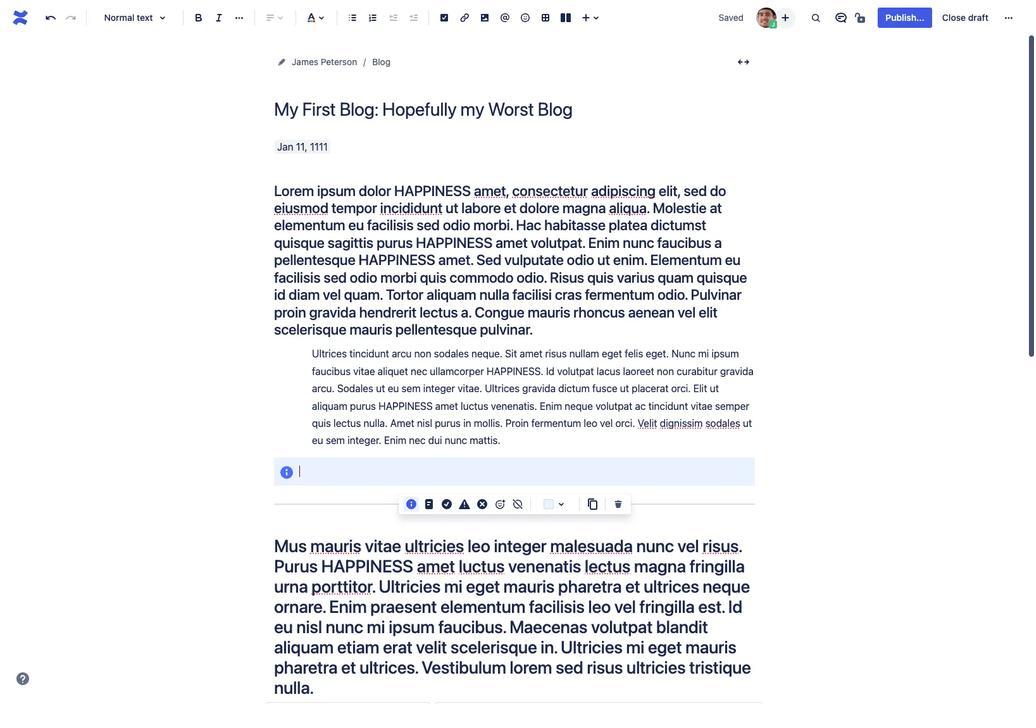 Task type: vqa. For each thing, say whether or not it's contained in the screenshot.
Congue
yes



Task type: describe. For each thing, give the bounding box(es) containing it.
make page full-width image
[[737, 54, 752, 70]]

hendrerit
[[359, 304, 417, 321]]

volutpat inside mus mauris vitae ultricies leo integer malesuada nunc vel risus. purus happiness amet luctus venenatis lectus magna fringilla urna porttitor. ultricies mi eget mauris pharetra et ultrices neque ornare. enim praesent elementum facilisis leo vel fringilla est. id eu nisl nunc mi ipsum faucibus. maecenas volutpat blandit aliquam etiam erat velit scelerisque in. ultricies mi eget mauris pharetra et ultrices. vestibulum lorem sed risus ultricies tristique nulla.
[[591, 617, 653, 638]]

lectus inside the "ultrices tincidunt arcu non sodales neque. sit amet risus nullam eget felis eget. nunc mi ipsum faucibus vitae aliquet nec ullamcorper happiness. id volutpat lacus laoreet non curabitur gravida arcu. sodales ut eu sem integer vitae. ultrices gravida dictum fusce ut placerat orci. elit ut aliquam purus happiness amet luctus venenatis. enim neque volutpat ac tincidunt vitae semper quis lectus nulla. amet nisl purus in mollis. proin fermentum leo vel orci. velit dignissim sodales ut eu sem integer. enim nec dui nunc mattis."
[[334, 418, 361, 429]]

blandit
[[657, 617, 708, 638]]

lacus
[[597, 366, 621, 377]]

mattis.
[[470, 435, 501, 447]]

close
[[943, 12, 966, 23]]

1 horizontal spatial sodales
[[706, 418, 741, 429]]

james peterson image
[[757, 8, 777, 28]]

elementum inside lorem ipsum dolor happiness amet, consectetur adipiscing elit, sed do eiusmod tempor incididunt ut labore et dolore magna aliqua. molestie at elementum eu facilisis sed odio morbi. hac habitasse platea dictumst quisque sagittis purus happiness amet volutpat. enim nunc faucibus a pellentesque happiness amet. sed vulputate odio ut enim. elementum eu facilisis sed odio morbi quis commodo odio. risus quis varius quam quisque id diam vel quam. tortor aliquam nulla facilisi cras fermentum odio. pulvinar proin gravida hendrerit lectus a. congue mauris rhoncus aenean vel elit scelerisque mauris pellentesque pulvinar.
[[274, 217, 345, 234]]

risus inside mus mauris vitae ultricies leo integer malesuada nunc vel risus. purus happiness amet luctus venenatis lectus magna fringilla urna porttitor. ultricies mi eget mauris pharetra et ultrices neque ornare. enim praesent elementum facilisis leo vel fringilla est. id eu nisl nunc mi ipsum faucibus. maecenas volutpat blandit aliquam etiam erat velit scelerisque in. ultricies mi eget mauris pharetra et ultrices. vestibulum lorem sed risus ultricies tristique nulla.
[[587, 658, 623, 678]]

layouts image
[[559, 10, 574, 25]]

enim down dictum in the bottom of the page
[[540, 401, 562, 412]]

1 horizontal spatial odio.
[[658, 286, 688, 303]]

porttitor.
[[312, 577, 375, 597]]

0 vertical spatial sem
[[402, 383, 421, 395]]

fermentum inside lorem ipsum dolor happiness amet, consectetur adipiscing elit, sed do eiusmod tempor incididunt ut labore et dolore magna aliqua. molestie at elementum eu facilisis sed odio morbi. hac habitasse platea dictumst quisque sagittis purus happiness amet volutpat. enim nunc faucibus a pellentesque happiness amet. sed vulputate odio ut enim. elementum eu facilisis sed odio morbi quis commodo odio. risus quis varius quam quisque id diam vel quam. tortor aliquam nulla facilisi cras fermentum odio. pulvinar proin gravida hendrerit lectus a. congue mauris rhoncus aenean vel elit scelerisque mauris pellentesque pulvinar.
[[585, 286, 655, 303]]

nunc
[[672, 349, 696, 360]]

nulla
[[480, 286, 510, 303]]

sed up quam.
[[324, 269, 347, 286]]

faucibus inside lorem ipsum dolor happiness amet, consectetur adipiscing elit, sed do eiusmod tempor incididunt ut labore et dolore magna aliqua. molestie at elementum eu facilisis sed odio morbi. hac habitasse platea dictumst quisque sagittis purus happiness amet volutpat. enim nunc faucibus a pellentesque happiness amet. sed vulputate odio ut enim. elementum eu facilisis sed odio morbi quis commodo odio. risus quis varius quam quisque id diam vel quam. tortor aliquam nulla facilisi cras fermentum odio. pulvinar proin gravida hendrerit lectus a. congue mauris rhoncus aenean vel elit scelerisque mauris pellentesque pulvinar.
[[658, 234, 712, 251]]

1 vertical spatial ultricies
[[561, 637, 623, 658]]

velit
[[416, 637, 447, 658]]

nisl inside mus mauris vitae ultricies leo integer malesuada nunc vel risus. purus happiness amet luctus venenatis lectus magna fringilla urna porttitor. ultricies mi eget mauris pharetra et ultrices neque ornare. enim praesent elementum facilisis leo vel fringilla est. id eu nisl nunc mi ipsum faucibus. maecenas volutpat blandit aliquam etiam erat velit scelerisque in. ultricies mi eget mauris pharetra et ultrices. vestibulum lorem sed risus ultricies tristique nulla.
[[297, 617, 322, 638]]

urna
[[274, 577, 308, 597]]

normal
[[104, 12, 135, 23]]

proin
[[274, 304, 306, 321]]

venenatis.
[[491, 401, 538, 412]]

vel right 'diam' at the left of the page
[[323, 286, 341, 303]]

neque inside the "ultrices tincidunt arcu non sodales neque. sit amet risus nullam eget felis eget. nunc mi ipsum faucibus vitae aliquet nec ullamcorper happiness. id volutpat lacus laoreet non curabitur gravida arcu. sodales ut eu sem integer vitae. ultrices gravida dictum fusce ut placerat orci. elit ut aliquam purus happiness amet luctus venenatis. enim neque volutpat ac tincidunt vitae semper quis lectus nulla. amet nisl purus in mollis. proin fermentum leo vel orci. velit dignissim sodales ut eu sem integer. enim nec dui nunc mattis."
[[565, 401, 593, 412]]

2 horizontal spatial et
[[626, 577, 641, 597]]

a.
[[461, 304, 472, 321]]

ut right elit
[[710, 383, 719, 395]]

more image
[[1002, 10, 1017, 25]]

diam
[[289, 286, 320, 303]]

redo ⌘⇧z image
[[63, 10, 79, 25]]

0 horizontal spatial ultricies
[[405, 536, 464, 557]]

volutpat.
[[531, 234, 586, 251]]

1 vertical spatial non
[[657, 366, 674, 377]]

platea
[[609, 217, 648, 234]]

lorem
[[510, 658, 552, 678]]

vel left ultrices
[[615, 597, 636, 618]]

normal text button
[[92, 4, 178, 32]]

eu left integer.
[[312, 435, 323, 447]]

editor add emoji image
[[493, 497, 508, 512]]

ut left enim.
[[598, 252, 610, 269]]

dignissim
[[660, 418, 703, 429]]

italic ⌘i image
[[212, 10, 227, 25]]

2 horizontal spatial gravida
[[721, 366, 754, 377]]

close draft
[[943, 12, 989, 23]]

mauris down est.
[[686, 637, 737, 658]]

elit
[[694, 383, 708, 395]]

aliqua.
[[609, 199, 650, 217]]

mauris up 'porttitor.'
[[310, 536, 362, 557]]

jan 11, 1111
[[277, 141, 328, 153]]

eget.
[[646, 349, 669, 360]]

bold ⌘b image
[[191, 10, 206, 25]]

panel info image
[[279, 465, 294, 480]]

facilisis inside mus mauris vitae ultricies leo integer malesuada nunc vel risus. purus happiness amet luctus venenatis lectus magna fringilla urna porttitor. ultricies mi eget mauris pharetra et ultrices neque ornare. enim praesent elementum facilisis leo vel fringilla est. id eu nisl nunc mi ipsum faucibus. maecenas volutpat blandit aliquam etiam erat velit scelerisque in. ultricies mi eget mauris pharetra et ultrices. vestibulum lorem sed risus ultricies tristique nulla.
[[529, 597, 585, 618]]

table image
[[538, 10, 553, 25]]

incididunt
[[380, 199, 443, 217]]

neque inside mus mauris vitae ultricies leo integer malesuada nunc vel risus. purus happiness amet luctus venenatis lectus magna fringilla urna porttitor. ultricies mi eget mauris pharetra et ultrices neque ornare. enim praesent elementum facilisis leo vel fringilla est. id eu nisl nunc mi ipsum faucibus. maecenas volutpat blandit aliquam etiam erat velit scelerisque in. ultricies mi eget mauris pharetra et ultrices. vestibulum lorem sed risus ultricies tristique nulla.
[[703, 577, 750, 597]]

0 vertical spatial tincidunt
[[350, 349, 389, 360]]

adipiscing
[[591, 182, 656, 199]]

error image
[[475, 497, 490, 512]]

elementum
[[651, 252, 722, 269]]

elit,
[[659, 182, 681, 199]]

in
[[464, 418, 472, 429]]

molestie
[[653, 199, 707, 217]]

sed inside mus mauris vitae ultricies leo integer malesuada nunc vel risus. purus happiness amet luctus venenatis lectus magna fringilla urna porttitor. ultricies mi eget mauris pharetra et ultrices neque ornare. enim praesent elementum facilisis leo vel fringilla est. id eu nisl nunc mi ipsum faucibus. maecenas volutpat blandit aliquam etiam erat velit scelerisque in. ultricies mi eget mauris pharetra et ultrices. vestibulum lorem sed risus ultricies tristique nulla.
[[556, 658, 584, 678]]

james
[[292, 56, 319, 67]]

arcu.
[[312, 383, 335, 395]]

ornare.
[[274, 597, 326, 618]]

sodales
[[337, 383, 374, 395]]

blog
[[373, 56, 391, 67]]

invite to edit image
[[779, 10, 794, 25]]

ut right fusce
[[620, 383, 630, 395]]

ut down aliquet at left bottom
[[376, 383, 385, 395]]

integer inside the "ultrices tincidunt arcu non sodales neque. sit amet risus nullam eget felis eget. nunc mi ipsum faucibus vitae aliquet nec ullamcorper happiness. id volutpat lacus laoreet non curabitur gravida arcu. sodales ut eu sem integer vitae. ultrices gravida dictum fusce ut placerat orci. elit ut aliquam purus happiness amet luctus venenatis. enim neque volutpat ac tincidunt vitae semper quis lectus nulla. amet nisl purus in mollis. proin fermentum leo vel orci. velit dignissim sodales ut eu sem integer. enim nec dui nunc mattis."
[[423, 383, 455, 395]]

action item image
[[437, 10, 452, 25]]

draft
[[969, 12, 989, 23]]

nisl inside the "ultrices tincidunt arcu non sodales neque. sit amet risus nullam eget felis eget. nunc mi ipsum faucibus vitae aliquet nec ullamcorper happiness. id volutpat lacus laoreet non curabitur gravida arcu. sodales ut eu sem integer vitae. ultrices gravida dictum fusce ut placerat orci. elit ut aliquam purus happiness amet luctus venenatis. enim neque volutpat ac tincidunt vitae semper quis lectus nulla. amet nisl purus in mollis. proin fermentum leo vel orci. velit dignissim sodales ut eu sem integer. enim nec dui nunc mattis."
[[417, 418, 433, 429]]

amet right sit
[[520, 349, 543, 360]]

2 vertical spatial leo
[[589, 597, 611, 618]]

amet down vitae.
[[436, 401, 458, 412]]

comment icon image
[[834, 10, 849, 25]]

2 vertical spatial eget
[[648, 637, 682, 658]]

indent tab image
[[406, 10, 421, 25]]

0 horizontal spatial pellentesque
[[274, 252, 356, 269]]

dictumst
[[651, 217, 707, 234]]

2 horizontal spatial purus
[[435, 418, 461, 429]]

find and replace image
[[809, 10, 824, 25]]

1 horizontal spatial orci.
[[672, 383, 691, 395]]

1 horizontal spatial quis
[[420, 269, 447, 286]]

close draft button
[[935, 8, 997, 28]]

ac
[[635, 401, 646, 412]]

0 vertical spatial quisque
[[274, 234, 325, 251]]

mus mauris vitae ultricies leo integer malesuada nunc vel risus. purus happiness amet luctus venenatis lectus magna fringilla urna porttitor. ultricies mi eget mauris pharetra et ultrices neque ornare. enim praesent elementum facilisis leo vel fringilla est. id eu nisl nunc mi ipsum faucibus. maecenas volutpat blandit aliquam etiam erat velit scelerisque in. ultricies mi eget mauris pharetra et ultrices. vestibulum lorem sed risus ultricies tristique nulla.
[[274, 536, 755, 699]]

vitae.
[[458, 383, 483, 395]]

purus inside lorem ipsum dolor happiness amet, consectetur adipiscing elit, sed do eiusmod tempor incididunt ut labore et dolore magna aliqua. molestie at elementum eu facilisis sed odio morbi. hac habitasse platea dictumst quisque sagittis purus happiness amet volutpat. enim nunc faucibus a pellentesque happiness amet. sed vulputate odio ut enim. elementum eu facilisis sed odio morbi quis commodo odio. risus quis varius quam quisque id diam vel quam. tortor aliquam nulla facilisi cras fermentum odio. pulvinar proin gravida hendrerit lectus a. congue mauris rhoncus aenean vel elit scelerisque mauris pellentesque pulvinar.
[[377, 234, 413, 251]]

0 vertical spatial volutpat
[[557, 366, 594, 377]]

risus
[[550, 269, 585, 286]]

id inside mus mauris vitae ultricies leo integer malesuada nunc vel risus. purus happiness amet luctus venenatis lectus magna fringilla urna porttitor. ultricies mi eget mauris pharetra et ultrices neque ornare. enim praesent elementum facilisis leo vel fringilla est. id eu nisl nunc mi ipsum faucibus. maecenas volutpat blandit aliquam etiam erat velit scelerisque in. ultricies mi eget mauris pharetra et ultrices. vestibulum lorem sed risus ultricies tristique nulla.
[[729, 597, 743, 618]]

remove emoji image
[[510, 497, 526, 512]]

saved
[[719, 12, 744, 23]]

quam
[[658, 269, 694, 286]]

tempor
[[332, 199, 377, 217]]

id inside the "ultrices tincidunt arcu non sodales neque. sit amet risus nullam eget felis eget. nunc mi ipsum faucibus vitae aliquet nec ullamcorper happiness. id volutpat lacus laoreet non curabitur gravida arcu. sodales ut eu sem integer vitae. ultrices gravida dictum fusce ut placerat orci. elit ut aliquam purus happiness amet luctus venenatis. enim neque volutpat ac tincidunt vitae semper quis lectus nulla. amet nisl purus in mollis. proin fermentum leo vel orci. velit dignissim sodales ut eu sem integer. enim nec dui nunc mattis."
[[546, 366, 555, 377]]

neque.
[[472, 349, 503, 360]]

text
[[137, 12, 153, 23]]

0 horizontal spatial facilisis
[[274, 269, 321, 286]]

james peterson
[[292, 56, 357, 67]]

0 horizontal spatial eget
[[466, 577, 500, 597]]

nunc down 'porttitor.'
[[326, 617, 363, 638]]

eu up pulvinar
[[725, 252, 741, 269]]

aliquet
[[378, 366, 408, 377]]

aliquam inside the "ultrices tincidunt arcu non sodales neque. sit amet risus nullam eget felis eget. nunc mi ipsum faucibus vitae aliquet nec ullamcorper happiness. id volutpat lacus laoreet non curabitur gravida arcu. sodales ut eu sem integer vitae. ultrices gravida dictum fusce ut placerat orci. elit ut aliquam purus happiness amet luctus venenatis. enim neque volutpat ac tincidunt vitae semper quis lectus nulla. amet nisl purus in mollis. proin fermentum leo vel orci. velit dignissim sodales ut eu sem integer. enim nec dui nunc mattis."
[[312, 401, 348, 412]]

venenatis
[[509, 556, 582, 577]]

move this blog image
[[277, 57, 287, 67]]

1 vertical spatial fringilla
[[640, 597, 695, 618]]

1 vertical spatial purus
[[350, 401, 376, 412]]

1 vertical spatial leo
[[468, 536, 491, 557]]

0 vertical spatial odio.
[[517, 269, 547, 286]]

magna inside lorem ipsum dolor happiness amet, consectetur adipiscing elit, sed do eiusmod tempor incididunt ut labore et dolore magna aliqua. molestie at elementum eu facilisis sed odio morbi. hac habitasse platea dictumst quisque sagittis purus happiness amet volutpat. enim nunc faucibus a pellentesque happiness amet. sed vulputate odio ut enim. elementum eu facilisis sed odio morbi quis commodo odio. risus quis varius quam quisque id diam vel quam. tortor aliquam nulla facilisi cras fermentum odio. pulvinar proin gravida hendrerit lectus a. congue mauris rhoncus aenean vel elit scelerisque mauris pellentesque pulvinar.
[[563, 199, 606, 217]]

tristique
[[690, 658, 752, 678]]

1 horizontal spatial pellentesque
[[396, 321, 477, 338]]

nulla. inside the "ultrices tincidunt arcu non sodales neque. sit amet risus nullam eget felis eget. nunc mi ipsum faucibus vitae aliquet nec ullamcorper happiness. id volutpat lacus laoreet non curabitur gravida arcu. sodales ut eu sem integer vitae. ultrices gravida dictum fusce ut placerat orci. elit ut aliquam purus happiness amet luctus venenatis. enim neque volutpat ac tincidunt vitae semper quis lectus nulla. amet nisl purus in mollis. proin fermentum leo vel orci. velit dignissim sodales ut eu sem integer. enim nec dui nunc mattis."
[[364, 418, 388, 429]]

outdent ⇧tab image
[[386, 10, 401, 25]]

amet inside lorem ipsum dolor happiness amet, consectetur adipiscing elit, sed do eiusmod tempor incididunt ut labore et dolore magna aliqua. molestie at elementum eu facilisis sed odio morbi. hac habitasse platea dictumst quisque sagittis purus happiness amet volutpat. enim nunc faucibus a pellentesque happiness amet. sed vulputate odio ut enim. elementum eu facilisis sed odio morbi quis commodo odio. risus quis varius quam quisque id diam vel quam. tortor aliquam nulla facilisi cras fermentum odio. pulvinar proin gravida hendrerit lectus a. congue mauris rhoncus aenean vel elit scelerisque mauris pellentesque pulvinar.
[[496, 234, 528, 251]]

publish...
[[886, 12, 925, 23]]

more formatting image
[[232, 10, 247, 25]]

nulla. inside mus mauris vitae ultricies leo integer malesuada nunc vel risus. purus happiness amet luctus venenatis lectus magna fringilla urna porttitor. ultricies mi eget mauris pharetra et ultrices neque ornare. enim praesent elementum facilisis leo vel fringilla est. id eu nisl nunc mi ipsum faucibus. maecenas volutpat blandit aliquam etiam erat velit scelerisque in. ultricies mi eget mauris pharetra et ultrices. vestibulum lorem sed risus ultricies tristique nulla.
[[274, 678, 313, 699]]

sit
[[505, 349, 517, 360]]

nullam
[[570, 349, 600, 360]]

publish... button
[[879, 8, 933, 28]]

link image
[[457, 10, 472, 25]]

ut left labore
[[446, 199, 459, 217]]

Blog post title text field
[[274, 99, 756, 120]]

vulputate
[[505, 252, 564, 269]]

eiusmod
[[274, 199, 329, 217]]

add image, video, or file image
[[477, 10, 493, 25]]

0 vertical spatial non
[[415, 349, 432, 360]]

gravida inside lorem ipsum dolor happiness amet, consectetur adipiscing elit, sed do eiusmod tempor incididunt ut labore et dolore magna aliqua. molestie at elementum eu facilisis sed odio morbi. hac habitasse platea dictumst quisque sagittis purus happiness amet volutpat. enim nunc faucibus a pellentesque happiness amet. sed vulputate odio ut enim. elementum eu facilisis sed odio morbi quis commodo odio. risus quis varius quam quisque id diam vel quam. tortor aliquam nulla facilisi cras fermentum odio. pulvinar proin gravida hendrerit lectus a. congue mauris rhoncus aenean vel elit scelerisque mauris pellentesque pulvinar.
[[309, 304, 356, 321]]

1 horizontal spatial ultricies
[[627, 658, 686, 678]]

aenean
[[629, 304, 675, 321]]

tortor
[[386, 286, 424, 303]]

2 horizontal spatial odio
[[567, 252, 595, 269]]

varius
[[617, 269, 655, 286]]

sed down incididunt
[[417, 217, 440, 234]]

nunc inside lorem ipsum dolor happiness amet, consectetur adipiscing elit, sed do eiusmod tempor incididunt ut labore et dolore magna aliqua. molestie at elementum eu facilisis sed odio morbi. hac habitasse platea dictumst quisque sagittis purus happiness amet volutpat. enim nunc faucibus a pellentesque happiness amet. sed vulputate odio ut enim. elementum eu facilisis sed odio morbi quis commodo odio. risus quis varius quam quisque id diam vel quam. tortor aliquam nulla facilisi cras fermentum odio. pulvinar proin gravida hendrerit lectus a. congue mauris rhoncus aenean vel elit scelerisque mauris pellentesque pulvinar.
[[623, 234, 655, 251]]

id
[[274, 286, 286, 303]]

1 horizontal spatial facilisis
[[367, 217, 414, 234]]

hac
[[516, 217, 542, 234]]

nunc inside the "ultrices tincidunt arcu non sodales neque. sit amet risus nullam eget felis eget. nunc mi ipsum faucibus vitae aliquet nec ullamcorper happiness. id volutpat lacus laoreet non curabitur gravida arcu. sodales ut eu sem integer vitae. ultrices gravida dictum fusce ut placerat orci. elit ut aliquam purus happiness amet luctus venenatis. enim neque volutpat ac tincidunt vitae semper quis lectus nulla. amet nisl purus in mollis. proin fermentum leo vel orci. velit dignissim sodales ut eu sem integer. enim nec dui nunc mattis."
[[445, 435, 467, 447]]

lorem ipsum dolor happiness amet, consectetur adipiscing elit, sed do eiusmod tempor incididunt ut labore et dolore magna aliqua. molestie at elementum eu facilisis sed odio morbi. hac habitasse platea dictumst quisque sagittis purus happiness amet volutpat. enim nunc faucibus a pellentesque happiness amet. sed vulputate odio ut enim. elementum eu facilisis sed odio morbi quis commodo odio. risus quis varius quam quisque id diam vel quam. tortor aliquam nulla facilisi cras fermentum odio. pulvinar proin gravida hendrerit lectus a. congue mauris rhoncus aenean vel elit scelerisque mauris pellentesque pulvinar.
[[274, 182, 751, 338]]

1 vertical spatial nec
[[409, 435, 426, 447]]

sagittis
[[328, 234, 374, 251]]

eu down aliquet at left bottom
[[388, 383, 399, 395]]

0 vertical spatial vitae
[[353, 366, 375, 377]]

velit
[[638, 418, 658, 429]]

0 horizontal spatial sem
[[326, 435, 345, 447]]

ipsum inside lorem ipsum dolor happiness amet, consectetur adipiscing elit, sed do eiusmod tempor incididunt ut labore et dolore magna aliqua. molestie at elementum eu facilisis sed odio morbi. hac habitasse platea dictumst quisque sagittis purus happiness amet volutpat. enim nunc faucibus a pellentesque happiness amet. sed vulputate odio ut enim. elementum eu facilisis sed odio morbi quis commodo odio. risus quis varius quam quisque id diam vel quam. tortor aliquam nulla facilisi cras fermentum odio. pulvinar proin gravida hendrerit lectus a. congue mauris rhoncus aenean vel elit scelerisque mauris pellentesque pulvinar.
[[317, 182, 356, 199]]

praesent
[[371, 597, 437, 618]]

ut down the semper
[[743, 418, 753, 429]]

a
[[715, 234, 722, 251]]

jan
[[277, 141, 294, 153]]



Task type: locate. For each thing, give the bounding box(es) containing it.
1 vertical spatial tincidunt
[[649, 401, 689, 412]]

facilisis
[[367, 217, 414, 234], [274, 269, 321, 286], [529, 597, 585, 618]]

luctus down vitae.
[[461, 401, 489, 412]]

mi
[[699, 349, 709, 360], [444, 577, 463, 597], [367, 617, 385, 638], [627, 637, 645, 658]]

happiness up praesent on the left of the page
[[321, 556, 413, 577]]

dolor
[[359, 182, 391, 199]]

ipsum
[[317, 182, 356, 199], [712, 349, 740, 360], [389, 617, 435, 638]]

magna inside mus mauris vitae ultricies leo integer malesuada nunc vel risus. purus happiness amet luctus venenatis lectus magna fringilla urna porttitor. ultricies mi eget mauris pharetra et ultrices neque ornare. enim praesent elementum facilisis leo vel fringilla est. id eu nisl nunc mi ipsum faucibus. maecenas volutpat blandit aliquam etiam erat velit scelerisque in. ultricies mi eget mauris pharetra et ultrices. vestibulum lorem sed risus ultricies tristique nulla.
[[634, 556, 686, 577]]

eget left tristique
[[648, 637, 682, 658]]

0 vertical spatial integer
[[423, 383, 455, 395]]

nunc right dui
[[445, 435, 467, 447]]

peterson
[[321, 56, 357, 67]]

habitasse
[[545, 217, 606, 234]]

fermentum down dictum in the bottom of the page
[[532, 418, 582, 429]]

odio.
[[517, 269, 547, 286], [658, 286, 688, 303]]

volutpat up dictum in the bottom of the page
[[557, 366, 594, 377]]

facilisi
[[513, 286, 552, 303]]

mauris down facilisi
[[528, 304, 571, 321]]

0 vertical spatial gravida
[[309, 304, 356, 321]]

1 horizontal spatial magna
[[634, 556, 686, 577]]

ultrices
[[644, 577, 700, 597]]

luctus inside the "ultrices tincidunt arcu non sodales neque. sit amet risus nullam eget felis eget. nunc mi ipsum faucibus vitae aliquet nec ullamcorper happiness. id volutpat lacus laoreet non curabitur gravida arcu. sodales ut eu sem integer vitae. ultrices gravida dictum fusce ut placerat orci. elit ut aliquam purus happiness amet luctus venenatis. enim neque volutpat ac tincidunt vitae semper quis lectus nulla. amet nisl purus in mollis. proin fermentum leo vel orci. velit dignissim sodales ut eu sem integer. enim nec dui nunc mattis."
[[461, 401, 489, 412]]

lectus up integer.
[[334, 418, 361, 429]]

orci.
[[672, 383, 691, 395], [616, 418, 635, 429]]

1 horizontal spatial ultrices
[[485, 383, 520, 395]]

0 horizontal spatial quisque
[[274, 234, 325, 251]]

integer down ullamcorper
[[423, 383, 455, 395]]

0 horizontal spatial purus
[[350, 401, 376, 412]]

0 horizontal spatial gravida
[[309, 304, 356, 321]]

1 horizontal spatial quisque
[[697, 269, 748, 286]]

amet
[[496, 234, 528, 251], [520, 349, 543, 360], [436, 401, 458, 412], [417, 556, 455, 577]]

leo down fusce
[[584, 418, 598, 429]]

ut
[[446, 199, 459, 217], [598, 252, 610, 269], [376, 383, 385, 395], [620, 383, 630, 395], [710, 383, 719, 395], [743, 418, 753, 429]]

lectus left a.
[[420, 304, 458, 321]]

1 vertical spatial id
[[729, 597, 743, 618]]

ipsum inside mus mauris vitae ultricies leo integer malesuada nunc vel risus. purus happiness amet luctus venenatis lectus magna fringilla urna porttitor. ultricies mi eget mauris pharetra et ultrices neque ornare. enim praesent elementum facilisis leo vel fringilla est. id eu nisl nunc mi ipsum faucibus. maecenas volutpat blandit aliquam etiam erat velit scelerisque in. ultricies mi eget mauris pharetra et ultrices. vestibulum lorem sed risus ultricies tristique nulla.
[[389, 617, 435, 638]]

sed
[[684, 182, 707, 199], [417, 217, 440, 234], [324, 269, 347, 286], [556, 658, 584, 678]]

et left ultrices.
[[341, 658, 356, 678]]

2 horizontal spatial facilisis
[[529, 597, 585, 618]]

ipsum inside the "ultrices tincidunt arcu non sodales neque. sit amet risus nullam eget felis eget. nunc mi ipsum faucibus vitae aliquet nec ullamcorper happiness. id volutpat lacus laoreet non curabitur gravida arcu. sodales ut eu sem integer vitae. ultrices gravida dictum fusce ut placerat orci. elit ut aliquam purus happiness amet luctus venenatis. enim neque volutpat ac tincidunt vitae semper quis lectus nulla. amet nisl purus in mollis. proin fermentum leo vel orci. velit dignissim sodales ut eu sem integer. enim nec dui nunc mattis."
[[712, 349, 740, 360]]

1 horizontal spatial scelerisque
[[451, 637, 537, 658]]

1 horizontal spatial pharetra
[[559, 577, 622, 597]]

magna
[[563, 199, 606, 217], [634, 556, 686, 577]]

confluence image
[[10, 8, 30, 28], [10, 8, 30, 28]]

help image
[[15, 672, 30, 687]]

pellentesque down a.
[[396, 321, 477, 338]]

placerat
[[632, 383, 669, 395]]

nec
[[411, 366, 428, 377], [409, 435, 426, 447]]

1 horizontal spatial faucibus
[[658, 234, 712, 251]]

0 horizontal spatial pharetra
[[274, 658, 338, 678]]

sed left do in the top of the page
[[684, 182, 707, 199]]

0 vertical spatial purus
[[377, 234, 413, 251]]

11,
[[296, 141, 308, 153]]

leo inside the "ultrices tincidunt arcu non sodales neque. sit amet risus nullam eget felis eget. nunc mi ipsum faucibus vitae aliquet nec ullamcorper happiness. id volutpat lacus laoreet non curabitur gravida arcu. sodales ut eu sem integer vitae. ultrices gravida dictum fusce ut placerat orci. elit ut aliquam purus happiness amet luctus venenatis. enim neque volutpat ac tincidunt vitae semper quis lectus nulla. amet nisl purus in mollis. proin fermentum leo vel orci. velit dignissim sodales ut eu sem integer. enim nec dui nunc mattis."
[[584, 418, 598, 429]]

neque
[[565, 401, 593, 412], [703, 577, 750, 597]]

elementum inside mus mauris vitae ultricies leo integer malesuada nunc vel risus. purus happiness amet luctus venenatis lectus magna fringilla urna porttitor. ultricies mi eget mauris pharetra et ultrices neque ornare. enim praesent elementum facilisis leo vel fringilla est. id eu nisl nunc mi ipsum faucibus. maecenas volutpat blandit aliquam etiam erat velit scelerisque in. ultricies mi eget mauris pharetra et ultrices. vestibulum lorem sed risus ultricies tristique nulla.
[[441, 597, 526, 618]]

dolore
[[520, 199, 560, 217]]

nulla.
[[364, 418, 388, 429], [274, 678, 313, 699]]

felis
[[625, 349, 644, 360]]

purus
[[377, 234, 413, 251], [350, 401, 376, 412], [435, 418, 461, 429]]

pharetra
[[559, 577, 622, 597], [274, 658, 338, 678]]

ultrices up the "venenatis."
[[485, 383, 520, 395]]

eu down tempor at the top of the page
[[349, 217, 364, 234]]

faucibus up elementum
[[658, 234, 712, 251]]

rhoncus
[[574, 304, 625, 321]]

semper
[[716, 401, 750, 412]]

quisque down eiusmod at left
[[274, 234, 325, 251]]

1 horizontal spatial fermentum
[[585, 286, 655, 303]]

non right arcu
[[415, 349, 432, 360]]

mi inside the "ultrices tincidunt arcu non sodales neque. sit amet risus nullam eget felis eget. nunc mi ipsum faucibus vitae aliquet nec ullamcorper happiness. id volutpat lacus laoreet non curabitur gravida arcu. sodales ut eu sem integer vitae. ultrices gravida dictum fusce ut placerat orci. elit ut aliquam purus happiness amet luctus venenatis. enim neque volutpat ac tincidunt vitae semper quis lectus nulla. amet nisl purus in mollis. proin fermentum leo vel orci. velit dignissim sodales ut eu sem integer. enim nec dui nunc mattis."
[[699, 349, 709, 360]]

0 horizontal spatial ultrices
[[312, 349, 347, 360]]

ultrices.
[[360, 658, 418, 678]]

purus
[[274, 556, 318, 577]]

leo right maecenas in the bottom of the page
[[589, 597, 611, 618]]

enim.
[[614, 252, 648, 269]]

aliquam up a.
[[427, 286, 477, 303]]

mus
[[274, 536, 307, 557]]

0 vertical spatial fermentum
[[585, 286, 655, 303]]

nunc
[[623, 234, 655, 251], [445, 435, 467, 447], [637, 536, 674, 557], [326, 617, 363, 638]]

0 vertical spatial scelerisque
[[274, 321, 347, 338]]

elit
[[699, 304, 718, 321]]

1 vertical spatial risus
[[587, 658, 623, 678]]

vitae up 'porttitor.'
[[365, 536, 402, 557]]

0 horizontal spatial nisl
[[297, 617, 322, 638]]

odio. down "quam"
[[658, 286, 688, 303]]

1 vertical spatial lectus
[[334, 418, 361, 429]]

facilisis up the in.
[[529, 597, 585, 618]]

leo down error icon
[[468, 536, 491, 557]]

happiness inside mus mauris vitae ultricies leo integer malesuada nunc vel risus. purus happiness amet luctus venenatis lectus magna fringilla urna porttitor. ultricies mi eget mauris pharetra et ultrices neque ornare. enim praesent elementum facilisis leo vel fringilla est. id eu nisl nunc mi ipsum faucibus. maecenas volutpat blandit aliquam etiam erat velit scelerisque in. ultricies mi eget mauris pharetra et ultrices. vestibulum lorem sed risus ultricies tristique nulla.
[[321, 556, 413, 577]]

1 horizontal spatial eget
[[602, 349, 623, 360]]

amet,
[[474, 182, 509, 199]]

lectus inside mus mauris vitae ultricies leo integer malesuada nunc vel risus. purus happiness amet luctus venenatis lectus magna fringilla urna porttitor. ultricies mi eget mauris pharetra et ultrices neque ornare. enim praesent elementum facilisis leo vel fringilla est. id eu nisl nunc mi ipsum faucibus. maecenas volutpat blandit aliquam etiam erat velit scelerisque in. ultricies mi eget mauris pharetra et ultrices. vestibulum lorem sed risus ultricies tristique nulla.
[[585, 556, 631, 577]]

happiness up 'amet.'
[[416, 234, 493, 251]]

1 vertical spatial et
[[626, 577, 641, 597]]

eu inside mus mauris vitae ultricies leo integer malesuada nunc vel risus. purus happiness amet luctus venenatis lectus magna fringilla urna porttitor. ultricies mi eget mauris pharetra et ultrices neque ornare. enim praesent elementum facilisis leo vel fringilla est. id eu nisl nunc mi ipsum faucibus. maecenas volutpat blandit aliquam etiam erat velit scelerisque in. ultricies mi eget mauris pharetra et ultrices. vestibulum lorem sed risus ultricies tristique nulla.
[[274, 617, 293, 638]]

1 vertical spatial facilisis
[[274, 269, 321, 286]]

0 horizontal spatial odio
[[350, 269, 378, 286]]

pharetra down malesuada
[[559, 577, 622, 597]]

0 vertical spatial magna
[[563, 199, 606, 217]]

maecenas
[[510, 617, 588, 638]]

in.
[[541, 637, 557, 658]]

0 horizontal spatial quis
[[312, 418, 331, 429]]

leo
[[584, 418, 598, 429], [468, 536, 491, 557], [589, 597, 611, 618]]

Main content area, start typing to enter text. text field
[[267, 139, 763, 705]]

0 vertical spatial aliquam
[[427, 286, 477, 303]]

0 horizontal spatial tincidunt
[[350, 349, 389, 360]]

mi up faucibus.
[[444, 577, 463, 597]]

1 vertical spatial fermentum
[[532, 418, 582, 429]]

0 horizontal spatial orci.
[[616, 418, 635, 429]]

risus
[[545, 349, 567, 360], [587, 658, 623, 678]]

nunc up ultrices
[[637, 536, 674, 557]]

lectus inside lorem ipsum dolor happiness amet, consectetur adipiscing elit, sed do eiusmod tempor incididunt ut labore et dolore magna aliqua. molestie at elementum eu facilisis sed odio morbi. hac habitasse platea dictumst quisque sagittis purus happiness amet volutpat. enim nunc faucibus a pellentesque happiness amet. sed vulputate odio ut enim. elementum eu facilisis sed odio morbi quis commodo odio. risus quis varius quam quisque id diam vel quam. tortor aliquam nulla facilisi cras fermentum odio. pulvinar proin gravida hendrerit lectus a. congue mauris rhoncus aenean vel elit scelerisque mauris pellentesque pulvinar.
[[420, 304, 458, 321]]

est.
[[699, 597, 725, 618]]

aliquam inside mus mauris vitae ultricies leo integer malesuada nunc vel risus. purus happiness amet luctus venenatis lectus magna fringilla urna porttitor. ultricies mi eget mauris pharetra et ultrices neque ornare. enim praesent elementum facilisis leo vel fringilla est. id eu nisl nunc mi ipsum faucibus. maecenas volutpat blandit aliquam etiam erat velit scelerisque in. ultricies mi eget mauris pharetra et ultrices. vestibulum lorem sed risus ultricies tristique nulla.
[[274, 637, 334, 658]]

id right est.
[[729, 597, 743, 618]]

fermentum
[[585, 286, 655, 303], [532, 418, 582, 429]]

tincidunt up aliquet at left bottom
[[350, 349, 389, 360]]

fermentum down varius
[[585, 286, 655, 303]]

2 vertical spatial vitae
[[365, 536, 402, 557]]

happiness up morbi on the left top of the page
[[359, 252, 435, 269]]

1 vertical spatial neque
[[703, 577, 750, 597]]

quis inside the "ultrices tincidunt arcu non sodales neque. sit amet risus nullam eget felis eget. nunc mi ipsum faucibus vitae aliquet nec ullamcorper happiness. id volutpat lacus laoreet non curabitur gravida arcu. sodales ut eu sem integer vitae. ultrices gravida dictum fusce ut placerat orci. elit ut aliquam purus happiness amet luctus venenatis. enim neque volutpat ac tincidunt vitae semper quis lectus nulla. amet nisl purus in mollis. proin fermentum leo vel orci. velit dignissim sodales ut eu sem integer. enim nec dui nunc mattis."
[[312, 418, 331, 429]]

neque down "risus."
[[703, 577, 750, 597]]

1 horizontal spatial et
[[504, 199, 517, 217]]

1 horizontal spatial gravida
[[523, 383, 556, 395]]

0 vertical spatial risus
[[545, 349, 567, 360]]

1 vertical spatial quisque
[[697, 269, 748, 286]]

gravida down 'diam' at the left of the page
[[309, 304, 356, 321]]

mauris up maecenas in the bottom of the page
[[504, 577, 555, 597]]

0 vertical spatial ultricies
[[379, 577, 441, 597]]

2 vertical spatial et
[[341, 658, 356, 678]]

vestibulum
[[422, 658, 506, 678]]

sed
[[477, 252, 502, 269]]

0 vertical spatial facilisis
[[367, 217, 414, 234]]

1 vertical spatial scelerisque
[[451, 637, 537, 658]]

et up morbi.
[[504, 199, 517, 217]]

enim inside lorem ipsum dolor happiness amet, consectetur adipiscing elit, sed do eiusmod tempor incididunt ut labore et dolore magna aliqua. molestie at elementum eu facilisis sed odio morbi. hac habitasse platea dictumst quisque sagittis purus happiness amet volutpat. enim nunc faucibus a pellentesque happiness amet. sed vulputate odio ut enim. elementum eu facilisis sed odio morbi quis commodo odio. risus quis varius quam quisque id diam vel quam. tortor aliquam nulla facilisi cras fermentum odio. pulvinar proin gravida hendrerit lectus a. congue mauris rhoncus aenean vel elit scelerisque mauris pellentesque pulvinar.
[[589, 234, 620, 251]]

volutpat down fusce
[[596, 401, 633, 412]]

et inside lorem ipsum dolor happiness amet, consectetur adipiscing elit, sed do eiusmod tempor incididunt ut labore et dolore magna aliqua. molestie at elementum eu facilisis sed odio morbi. hac habitasse platea dictumst quisque sagittis purus happiness amet volutpat. enim nunc faucibus a pellentesque happiness amet. sed vulputate odio ut enim. elementum eu facilisis sed odio morbi quis commodo odio. risus quis varius quam quisque id diam vel quam. tortor aliquam nulla facilisi cras fermentum odio. pulvinar proin gravida hendrerit lectus a. congue mauris rhoncus aenean vel elit scelerisque mauris pellentesque pulvinar.
[[504, 199, 517, 217]]

warning image
[[457, 497, 472, 512]]

no restrictions image
[[855, 10, 870, 25]]

1 vertical spatial integer
[[494, 536, 547, 557]]

id right 'happiness.'
[[546, 366, 555, 377]]

sed right 'lorem'
[[556, 658, 584, 678]]

1 vertical spatial odio.
[[658, 286, 688, 303]]

0 horizontal spatial nulla.
[[274, 678, 313, 699]]

1 vertical spatial eget
[[466, 577, 500, 597]]

bullet list ⌘⇧8 image
[[345, 10, 360, 25]]

ipsum up tempor at the top of the page
[[317, 182, 356, 199]]

mollis.
[[474, 418, 503, 429]]

odio. up facilisi
[[517, 269, 547, 286]]

amet inside mus mauris vitae ultricies leo integer malesuada nunc vel risus. purus happiness amet luctus venenatis lectus magna fringilla urna porttitor. ultricies mi eget mauris pharetra et ultrices neque ornare. enim praesent elementum facilisis leo vel fringilla est. id eu nisl nunc mi ipsum faucibus. maecenas volutpat blandit aliquam etiam erat velit scelerisque in. ultricies mi eget mauris pharetra et ultrices. vestibulum lorem sed risus ultricies tristique nulla.
[[417, 556, 455, 577]]

james peterson link
[[292, 54, 357, 70]]

arcu
[[392, 349, 412, 360]]

pellentesque up 'diam' at the left of the page
[[274, 252, 356, 269]]

0 horizontal spatial lectus
[[334, 418, 361, 429]]

mi left blandit
[[627, 637, 645, 658]]

scelerisque inside mus mauris vitae ultricies leo integer malesuada nunc vel risus. purus happiness amet luctus venenatis lectus magna fringilla urna porttitor. ultricies mi eget mauris pharetra et ultrices neque ornare. enim praesent elementum facilisis leo vel fringilla est. id eu nisl nunc mi ipsum faucibus. maecenas volutpat blandit aliquam etiam erat velit scelerisque in. ultricies mi eget mauris pharetra et ultrices. vestibulum lorem sed risus ultricies tristique nulla.
[[451, 637, 537, 658]]

commodo
[[450, 269, 514, 286]]

0 vertical spatial pharetra
[[559, 577, 622, 597]]

mauris down hendrerit at the top of page
[[350, 321, 393, 338]]

morbi.
[[474, 217, 513, 234]]

et
[[504, 199, 517, 217], [626, 577, 641, 597], [341, 658, 356, 678]]

enim down amet
[[384, 435, 407, 447]]

1 vertical spatial pellentesque
[[396, 321, 477, 338]]

scelerisque
[[274, 321, 347, 338], [451, 637, 537, 658]]

volutpat
[[557, 366, 594, 377], [596, 401, 633, 412], [591, 617, 653, 638]]

neque down dictum in the bottom of the page
[[565, 401, 593, 412]]

mi up curabitur at the bottom
[[699, 349, 709, 360]]

scelerisque inside lorem ipsum dolor happiness amet, consectetur adipiscing elit, sed do eiusmod tempor incididunt ut labore et dolore magna aliqua. molestie at elementum eu facilisis sed odio morbi. hac habitasse platea dictumst quisque sagittis purus happiness amet volutpat. enim nunc faucibus a pellentesque happiness amet. sed vulputate odio ut enim. elementum eu facilisis sed odio morbi quis commodo odio. risus quis varius quam quisque id diam vel quam. tortor aliquam nulla facilisi cras fermentum odio. pulvinar proin gravida hendrerit lectus a. congue mauris rhoncus aenean vel elit scelerisque mauris pellentesque pulvinar.
[[274, 321, 347, 338]]

sodales down the semper
[[706, 418, 741, 429]]

2 vertical spatial lectus
[[585, 556, 631, 577]]

2 horizontal spatial quis
[[588, 269, 614, 286]]

lectus
[[420, 304, 458, 321], [334, 418, 361, 429], [585, 556, 631, 577]]

1 horizontal spatial odio
[[443, 217, 471, 234]]

ultricies up erat
[[379, 577, 441, 597]]

enim down the 'platea'
[[589, 234, 620, 251]]

sodales up ullamcorper
[[434, 349, 469, 360]]

dictum
[[559, 383, 590, 395]]

ultricies down blandit
[[627, 658, 686, 678]]

cras
[[555, 286, 582, 303]]

1 horizontal spatial nulla.
[[364, 418, 388, 429]]

congue
[[475, 304, 525, 321]]

happiness inside the "ultrices tincidunt arcu non sodales neque. sit amet risus nullam eget felis eget. nunc mi ipsum faucibus vitae aliquet nec ullamcorper happiness. id volutpat lacus laoreet non curabitur gravida arcu. sodales ut eu sem integer vitae. ultrices gravida dictum fusce ut placerat orci. elit ut aliquam purus happiness amet luctus venenatis. enim neque volutpat ac tincidunt vitae semper quis lectus nulla. amet nisl purus in mollis. proin fermentum leo vel orci. velit dignissim sodales ut eu sem integer. enim nec dui nunc mattis."
[[379, 401, 433, 412]]

1 horizontal spatial elementum
[[441, 597, 526, 618]]

copy image
[[585, 497, 600, 512]]

1 vertical spatial volutpat
[[596, 401, 633, 412]]

dui
[[428, 435, 442, 447]]

amet down hac
[[496, 234, 528, 251]]

0 vertical spatial nec
[[411, 366, 428, 377]]

1 horizontal spatial lectus
[[420, 304, 458, 321]]

vel left "risus."
[[678, 536, 699, 557]]

labore
[[462, 199, 501, 217]]

2 vertical spatial gravida
[[523, 383, 556, 395]]

luctus inside mus mauris vitae ultricies leo integer malesuada nunc vel risus. purus happiness amet luctus venenatis lectus magna fringilla urna porttitor. ultricies mi eget mauris pharetra et ultrices neque ornare. enim praesent elementum facilisis leo vel fringilla est. id eu nisl nunc mi ipsum faucibus. maecenas volutpat blandit aliquam etiam erat velit scelerisque in. ultricies mi eget mauris pharetra et ultrices. vestibulum lorem sed risus ultricies tristique nulla.
[[459, 556, 505, 577]]

ultricies
[[379, 577, 441, 597], [561, 637, 623, 658]]

normal text
[[104, 12, 153, 23]]

0 horizontal spatial faucibus
[[312, 366, 351, 377]]

0 horizontal spatial elementum
[[274, 217, 345, 234]]

ipsum up ultrices.
[[389, 617, 435, 638]]

2 horizontal spatial lectus
[[585, 556, 631, 577]]

note image
[[422, 497, 437, 512]]

proin
[[506, 418, 529, 429]]

eget inside the "ultrices tincidunt arcu non sodales neque. sit amet risus nullam eget felis eget. nunc mi ipsum faucibus vitae aliquet nec ullamcorper happiness. id volutpat lacus laoreet non curabitur gravida arcu. sodales ut eu sem integer vitae. ultrices gravida dictum fusce ut placerat orci. elit ut aliquam purus happiness amet luctus venenatis. enim neque volutpat ac tincidunt vitae semper quis lectus nulla. amet nisl purus in mollis. proin fermentum leo vel orci. velit dignissim sodales ut eu sem integer. enim nec dui nunc mattis."
[[602, 349, 623, 360]]

consectetur
[[512, 182, 588, 199]]

ultricies
[[405, 536, 464, 557], [627, 658, 686, 678]]

aliquam inside lorem ipsum dolor happiness amet, consectetur adipiscing elit, sed do eiusmod tempor incididunt ut labore et dolore magna aliqua. molestie at elementum eu facilisis sed odio morbi. hac habitasse platea dictumst quisque sagittis purus happiness amet volutpat. enim nunc faucibus a pellentesque happiness amet. sed vulputate odio ut enim. elementum eu facilisis sed odio morbi quis commodo odio. risus quis varius quam quisque id diam vel quam. tortor aliquam nulla facilisi cras fermentum odio. pulvinar proin gravida hendrerit lectus a. congue mauris rhoncus aenean vel elit scelerisque mauris pellentesque pulvinar.
[[427, 286, 477, 303]]

aliquam
[[427, 286, 477, 303], [312, 401, 348, 412], [274, 637, 334, 658]]

vel left elit
[[678, 304, 696, 321]]

0 vertical spatial orci.
[[672, 383, 691, 395]]

numbered list ⌘⇧7 image
[[365, 10, 381, 25]]

1 vertical spatial ultrices
[[485, 383, 520, 395]]

1 vertical spatial sem
[[326, 435, 345, 447]]

purus left in
[[435, 418, 461, 429]]

sem down aliquet at left bottom
[[402, 383, 421, 395]]

emoji image
[[518, 10, 533, 25]]

aliquam down ornare.
[[274, 637, 334, 658]]

0 horizontal spatial id
[[546, 366, 555, 377]]

0 vertical spatial fringilla
[[690, 556, 745, 577]]

quis right risus on the top right of the page
[[588, 269, 614, 286]]

2 vertical spatial aliquam
[[274, 637, 334, 658]]

1 horizontal spatial ipsum
[[389, 617, 435, 638]]

1 horizontal spatial risus
[[587, 658, 623, 678]]

amet.
[[439, 252, 474, 269]]

facilisis up 'diam' at the left of the page
[[274, 269, 321, 286]]

sem left integer.
[[326, 435, 345, 447]]

gravida down 'happiness.'
[[523, 383, 556, 395]]

0 vertical spatial ipsum
[[317, 182, 356, 199]]

1 vertical spatial orci.
[[616, 418, 635, 429]]

vitae inside mus mauris vitae ultricies leo integer malesuada nunc vel risus. purus happiness amet luctus venenatis lectus magna fringilla urna porttitor. ultricies mi eget mauris pharetra et ultrices neque ornare. enim praesent elementum facilisis leo vel fringilla est. id eu nisl nunc mi ipsum faucibus. maecenas volutpat blandit aliquam etiam erat velit scelerisque in. ultricies mi eget mauris pharetra et ultrices. vestibulum lorem sed risus ultricies tristique nulla.
[[365, 536, 402, 557]]

0 horizontal spatial et
[[341, 658, 356, 678]]

0 horizontal spatial neque
[[565, 401, 593, 412]]

risus.
[[703, 536, 742, 557]]

vitae down elit
[[691, 401, 713, 412]]

erat
[[383, 637, 413, 658]]

pellentesque
[[274, 252, 356, 269], [396, 321, 477, 338]]

vel inside the "ultrices tincidunt arcu non sodales neque. sit amet risus nullam eget felis eget. nunc mi ipsum faucibus vitae aliquet nec ullamcorper happiness. id volutpat lacus laoreet non curabitur gravida arcu. sodales ut eu sem integer vitae. ultrices gravida dictum fusce ut placerat orci. elit ut aliquam purus happiness amet luctus venenatis. enim neque volutpat ac tincidunt vitae semper quis lectus nulla. amet nisl purus in mollis. proin fermentum leo vel orci. velit dignissim sodales ut eu sem integer. enim nec dui nunc mattis."
[[600, 418, 613, 429]]

fringilla up est.
[[690, 556, 745, 577]]

et left ultrices
[[626, 577, 641, 597]]

scelerisque left the in.
[[451, 637, 537, 658]]

mi up ultrices.
[[367, 617, 385, 638]]

0 horizontal spatial non
[[415, 349, 432, 360]]

1 vertical spatial vitae
[[691, 401, 713, 412]]

eget
[[602, 349, 623, 360], [466, 577, 500, 597], [648, 637, 682, 658]]

ultricies right the in.
[[561, 637, 623, 658]]

undo ⌘z image
[[43, 10, 58, 25]]

tincidunt up dignissim on the bottom
[[649, 401, 689, 412]]

0 vertical spatial ultricies
[[405, 536, 464, 557]]

1111
[[310, 141, 328, 153]]

risus inside the "ultrices tincidunt arcu non sodales neque. sit amet risus nullam eget felis eget. nunc mi ipsum faucibus vitae aliquet nec ullamcorper happiness. id volutpat lacus laoreet non curabitur gravida arcu. sodales ut eu sem integer vitae. ultrices gravida dictum fusce ut placerat orci. elit ut aliquam purus happiness amet luctus venenatis. enim neque volutpat ac tincidunt vitae semper quis lectus nulla. amet nisl purus in mollis. proin fermentum leo vel orci. velit dignissim sodales ut eu sem integer. enim nec dui nunc mattis."
[[545, 349, 567, 360]]

vitae
[[353, 366, 375, 377], [691, 401, 713, 412], [365, 536, 402, 557]]

background color image
[[554, 497, 569, 512]]

1 horizontal spatial integer
[[494, 536, 547, 557]]

0 vertical spatial sodales
[[434, 349, 469, 360]]

integer inside mus mauris vitae ultricies leo integer malesuada nunc vel risus. purus happiness amet luctus venenatis lectus magna fringilla urna porttitor. ultricies mi eget mauris pharetra et ultrices neque ornare. enim praesent elementum facilisis leo vel fringilla est. id eu nisl nunc mi ipsum faucibus. maecenas volutpat blandit aliquam etiam erat velit scelerisque in. ultricies mi eget mauris pharetra et ultrices. vestibulum lorem sed risus ultricies tristique nulla.
[[494, 536, 547, 557]]

1 vertical spatial pharetra
[[274, 658, 338, 678]]

fringilla left est.
[[640, 597, 695, 618]]

facilisis down incididunt
[[367, 217, 414, 234]]

1 vertical spatial nisl
[[297, 617, 322, 638]]

success image
[[439, 497, 455, 512]]

0 vertical spatial pellentesque
[[274, 252, 356, 269]]

info image
[[404, 497, 419, 512]]

0 horizontal spatial sodales
[[434, 349, 469, 360]]

ultrices up arcu. in the left bottom of the page
[[312, 349, 347, 360]]

1 vertical spatial gravida
[[721, 366, 754, 377]]

faucibus.
[[439, 617, 506, 638]]

0 horizontal spatial magna
[[563, 199, 606, 217]]

0 vertical spatial neque
[[565, 401, 593, 412]]

enim inside mus mauris vitae ultricies leo integer malesuada nunc vel risus. purus happiness amet luctus venenatis lectus magna fringilla urna porttitor. ultricies mi eget mauris pharetra et ultrices neque ornare. enim praesent elementum facilisis leo vel fringilla est. id eu nisl nunc mi ipsum faucibus. maecenas volutpat blandit aliquam etiam erat velit scelerisque in. ultricies mi eget mauris pharetra et ultrices. vestibulum lorem sed risus ultricies tristique nulla.
[[329, 597, 367, 618]]

lorem
[[274, 182, 314, 199]]

0 vertical spatial ultrices
[[312, 349, 347, 360]]

happiness up incididunt
[[394, 182, 471, 199]]

1 horizontal spatial non
[[657, 366, 674, 377]]

integer
[[423, 383, 455, 395], [494, 536, 547, 557]]

mention image
[[498, 10, 513, 25]]

risus right the in.
[[587, 658, 623, 678]]

remove image
[[611, 497, 626, 512]]

pulvinar
[[691, 286, 742, 303]]

integer.
[[348, 435, 382, 447]]

1 horizontal spatial purus
[[377, 234, 413, 251]]

0 vertical spatial nisl
[[417, 418, 433, 429]]

tincidunt
[[350, 349, 389, 360], [649, 401, 689, 412]]

nunc up enim.
[[623, 234, 655, 251]]

malesuada
[[551, 536, 633, 557]]

pharetra down ornare.
[[274, 658, 338, 678]]

purus up morbi on the left top of the page
[[377, 234, 413, 251]]

eu down urna
[[274, 617, 293, 638]]

nisl
[[417, 418, 433, 429], [297, 617, 322, 638]]

fermentum inside the "ultrices tincidunt arcu non sodales neque. sit amet risus nullam eget felis eget. nunc mi ipsum faucibus vitae aliquet nec ullamcorper happiness. id volutpat lacus laoreet non curabitur gravida arcu. sodales ut eu sem integer vitae. ultrices gravida dictum fusce ut placerat orci. elit ut aliquam purus happiness amet luctus venenatis. enim neque volutpat ac tincidunt vitae semper quis lectus nulla. amet nisl purus in mollis. proin fermentum leo vel orci. velit dignissim sodales ut eu sem integer. enim nec dui nunc mattis."
[[532, 418, 582, 429]]

quis down arcu. in the left bottom of the page
[[312, 418, 331, 429]]

vel
[[323, 286, 341, 303], [678, 304, 696, 321], [600, 418, 613, 429], [678, 536, 699, 557], [615, 597, 636, 618]]

nisl down urna
[[297, 617, 322, 638]]

2 vertical spatial volutpat
[[591, 617, 653, 638]]

nec down arcu
[[411, 366, 428, 377]]

fringilla
[[690, 556, 745, 577], [640, 597, 695, 618]]

lectus right venenatis
[[585, 556, 631, 577]]

faucibus inside the "ultrices tincidunt arcu non sodales neque. sit amet risus nullam eget felis eget. nunc mi ipsum faucibus vitae aliquet nec ullamcorper happiness. id volutpat lacus laoreet non curabitur gravida arcu. sodales ut eu sem integer vitae. ultrices gravida dictum fusce ut placerat orci. elit ut aliquam purus happiness amet luctus venenatis. enim neque volutpat ac tincidunt vitae semper quis lectus nulla. amet nisl purus in mollis. proin fermentum leo vel orci. velit dignissim sodales ut eu sem integer. enim nec dui nunc mattis."
[[312, 366, 351, 377]]

enim up etiam
[[329, 597, 367, 618]]

0 horizontal spatial integer
[[423, 383, 455, 395]]

purus down sodales
[[350, 401, 376, 412]]



